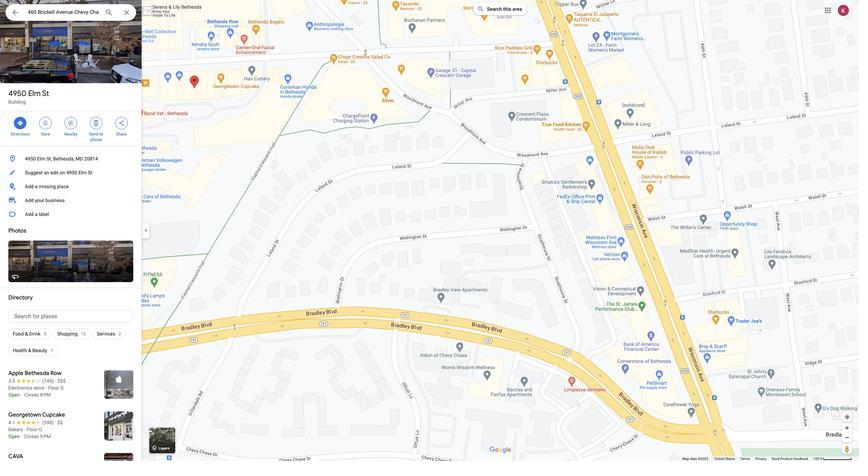 Task type: locate. For each thing, give the bounding box(es) containing it.
open down electronics
[[8, 393, 20, 398]]

0 vertical spatial &
[[25, 332, 28, 337]]

2
[[119, 332, 121, 337]]

1 vertical spatial &
[[28, 348, 31, 354]]

g
[[60, 386, 64, 391], [39, 427, 42, 433]]

2 vertical spatial add
[[25, 212, 34, 217]]

0 vertical spatial open
[[8, 393, 20, 398]]

electronics store · floor g open ⋅ closes 8 pm
[[8, 386, 64, 398]]

md
[[76, 156, 83, 162]]

& right health
[[28, 348, 31, 354]]

none field inside 460 brickell avenue chevy chase, md 20815 field
[[28, 8, 99, 16]]

100 ft
[[814, 458, 823, 461]]

to
[[99, 132, 103, 137]]

2 open from the top
[[8, 434, 20, 440]]

& for drink
[[25, 332, 28, 337]]

0 vertical spatial closes
[[24, 393, 39, 398]]

1 closes from the top
[[24, 393, 39, 398]]

4950 right on
[[66, 170, 77, 176]]

2 add from the top
[[25, 198, 34, 203]]

send up "phone"
[[89, 132, 98, 137]]

4950 up building
[[8, 89, 26, 99]]

1 a from the top
[[35, 184, 37, 190]]

bethesda,
[[53, 156, 74, 162]]

1 horizontal spatial st
[[88, 170, 92, 176]]

0 vertical spatial ⋅
[[21, 393, 23, 398]]

send to phone
[[89, 132, 103, 142]]

0 vertical spatial a
[[35, 184, 37, 190]]

zoom out image
[[845, 436, 850, 441]]

apple
[[8, 370, 23, 377]]

4.1
[[8, 420, 15, 426]]

1 vertical spatial open
[[8, 434, 20, 440]]

closes left 9 pm on the bottom
[[24, 434, 39, 440]]

add inside button
[[25, 212, 34, 217]]

2 closes from the top
[[24, 434, 39, 440]]

product
[[780, 458, 793, 461]]

1 open from the top
[[8, 393, 20, 398]]

a left the missing
[[35, 184, 37, 190]]

0 vertical spatial g
[[60, 386, 64, 391]]

3.5
[[8, 379, 15, 384]]

8 pm
[[40, 393, 51, 398]]

on
[[60, 170, 65, 176]]

· right bakery
[[24, 427, 25, 433]]

 button
[[6, 4, 25, 22]]

floor
[[48, 386, 59, 391], [27, 427, 38, 433]]

open
[[8, 393, 20, 398], [8, 434, 20, 440]]

0 horizontal spatial st
[[42, 89, 49, 99]]

add
[[25, 184, 34, 190], [25, 198, 34, 203], [25, 212, 34, 217]]

1 vertical spatial add
[[25, 198, 34, 203]]

layers
[[159, 447, 170, 451]]

send for send product feedback
[[772, 458, 780, 461]]

ft
[[820, 458, 823, 461]]

closes down store
[[24, 393, 39, 398]]

add a label button
[[0, 208, 142, 221]]

1 horizontal spatial floor
[[48, 386, 59, 391]]

0 vertical spatial 4950
[[8, 89, 26, 99]]

&
[[25, 332, 28, 337], [28, 348, 31, 354]]

add a label
[[25, 212, 49, 217]]

st,
[[47, 156, 52, 162]]

⋅ down bakery
[[21, 434, 23, 440]]

0 horizontal spatial send
[[89, 132, 98, 137]]

0 horizontal spatial floor
[[27, 427, 38, 433]]

· up 8 pm
[[46, 386, 47, 391]]

add left label
[[25, 212, 34, 217]]

a for missing
[[35, 184, 37, 190]]

1 horizontal spatial g
[[60, 386, 64, 391]]

·
[[55, 379, 56, 384], [46, 386, 47, 391], [55, 420, 56, 426], [24, 427, 25, 433]]

add down suggest
[[25, 184, 34, 190]]


[[68, 119, 74, 127]]

460 Brickell Avenue Chevy Chase, MD 20815 field
[[6, 4, 136, 21]]

add left the your
[[25, 198, 34, 203]]

1 add from the top
[[25, 184, 34, 190]]

2 ⋅ from the top
[[21, 434, 23, 440]]

add a missing place
[[25, 184, 69, 190]]

2 a from the top
[[35, 212, 37, 217]]

1 vertical spatial a
[[35, 212, 37, 217]]

send product feedback
[[772, 458, 808, 461]]

4950 inside 4950 elm st building
[[8, 89, 26, 99]]

a inside button
[[35, 184, 37, 190]]

footer inside google maps 'element'
[[682, 457, 814, 462]]

send inside button
[[772, 458, 780, 461]]

1 horizontal spatial send
[[772, 458, 780, 461]]

9 pm
[[40, 434, 51, 440]]

floor down (744)
[[48, 386, 59, 391]]

footer
[[682, 457, 814, 462]]

elm inside 4950 elm st building
[[28, 89, 41, 99]]

1 vertical spatial ⋅
[[21, 434, 23, 440]]

st down 20814
[[88, 170, 92, 176]]

g down $$$
[[60, 386, 64, 391]]

nearby
[[64, 132, 77, 137]]

a left label
[[35, 212, 37, 217]]

united
[[715, 458, 724, 461]]

0 horizontal spatial g
[[39, 427, 42, 433]]

1 ⋅ from the top
[[21, 393, 23, 398]]

1 vertical spatial send
[[772, 458, 780, 461]]

open down bakery
[[8, 434, 20, 440]]

0 vertical spatial add
[[25, 184, 34, 190]]

0 vertical spatial send
[[89, 132, 98, 137]]

& right food at the bottom of page
[[25, 332, 28, 337]]

0 vertical spatial elm
[[28, 89, 41, 99]]

save
[[41, 132, 50, 137]]

1 vertical spatial st
[[88, 170, 92, 176]]

⋅ inside 'bakery · floor g open ⋅ closes 9 pm'
[[21, 434, 23, 440]]

closes inside 'bakery · floor g open ⋅ closes 9 pm'
[[24, 434, 39, 440]]

add your business link
[[0, 194, 142, 208]]

a inside button
[[35, 212, 37, 217]]

send product feedback button
[[772, 457, 808, 462]]

0 vertical spatial st
[[42, 89, 49, 99]]

3 add from the top
[[25, 212, 34, 217]]

google maps element
[[0, 0, 859, 462]]

⋅ inside 'electronics store · floor g open ⋅ closes 8 pm'
[[21, 393, 23, 398]]

actions for 4950 elm st region
[[0, 111, 142, 146]]

united states
[[715, 458, 735, 461]]

terms
[[740, 458, 750, 461]]

0 horizontal spatial &
[[25, 332, 28, 337]]

electronics
[[8, 386, 32, 391]]

cava link
[[0, 448, 142, 462]]

georgetown
[[8, 412, 41, 419]]

a
[[35, 184, 37, 190], [35, 212, 37, 217]]

send left product
[[772, 458, 780, 461]]

1 vertical spatial elm
[[37, 156, 45, 162]]

bakery
[[8, 427, 23, 433]]

1 vertical spatial closes
[[24, 434, 39, 440]]

4.1 stars 598 reviews image
[[8, 420, 54, 427]]

4950 up suggest
[[25, 156, 36, 162]]

apple bethesda row
[[8, 370, 62, 377]]

suggest an edit on 4950 elm st
[[25, 170, 92, 176]]

⋅ down electronics
[[21, 393, 23, 398]]

footer containing map data ©2023
[[682, 457, 814, 462]]

a for label
[[35, 212, 37, 217]]

share
[[116, 132, 127, 137]]

send inside "send to phone"
[[89, 132, 98, 137]]

photos
[[8, 228, 26, 235]]

st up 
[[42, 89, 49, 99]]

store
[[33, 386, 44, 391]]

1
[[51, 349, 53, 353]]

floor inside 'electronics store · floor g open ⋅ closes 8 pm'
[[48, 386, 59, 391]]

elm for st
[[28, 89, 41, 99]]

100
[[814, 458, 819, 461]]

add for add your business
[[25, 198, 34, 203]]

closes
[[24, 393, 39, 398], [24, 434, 39, 440]]

show street view coverage image
[[842, 444, 852, 455]]

add inside button
[[25, 184, 34, 190]]

None text field
[[8, 311, 133, 323]]

st
[[42, 89, 49, 99], [88, 170, 92, 176]]

price: expensive image
[[57, 379, 66, 384]]


[[17, 119, 23, 127]]

united states button
[[715, 457, 735, 462]]

g up 9 pm on the bottom
[[39, 427, 42, 433]]

None field
[[28, 8, 99, 16]]

0 vertical spatial floor
[[48, 386, 59, 391]]

1 vertical spatial 4950
[[25, 156, 36, 162]]

1 vertical spatial floor
[[27, 427, 38, 433]]

g inside 'bakery · floor g open ⋅ closes 9 pm'
[[39, 427, 42, 433]]

1 vertical spatial g
[[39, 427, 42, 433]]

data
[[690, 458, 697, 461]]

feedback
[[793, 458, 808, 461]]

1 horizontal spatial &
[[28, 348, 31, 354]]

4950
[[8, 89, 26, 99], [25, 156, 36, 162], [66, 170, 77, 176]]

floor down 4.1 stars 598 reviews "image"
[[27, 427, 38, 433]]

shopping 12
[[57, 332, 86, 337]]

elm
[[28, 89, 41, 99], [37, 156, 45, 162], [78, 170, 87, 176]]

add for add a missing place
[[25, 184, 34, 190]]

search this area button
[[473, 3, 528, 15]]



Task type: vqa. For each thing, say whether or not it's contained in the screenshot.
Feb
no



Task type: describe. For each thing, give the bounding box(es) containing it.
terms button
[[740, 457, 750, 462]]

(598)
[[42, 420, 54, 426]]

area
[[513, 6, 522, 12]]

· $$
[[55, 420, 63, 426]]

cupcake
[[42, 412, 65, 419]]

20814
[[84, 156, 98, 162]]

georgetown cupcake
[[8, 412, 65, 419]]

4950 for st,
[[25, 156, 36, 162]]

services 2
[[97, 332, 121, 337]]

 search field
[[6, 4, 136, 22]]

row
[[50, 370, 62, 377]]

privacy
[[755, 458, 767, 461]]

map data ©2023
[[682, 458, 709, 461]]

collapse side panel image
[[142, 227, 150, 235]]

business
[[45, 198, 65, 203]]

add for add a label
[[25, 212, 34, 217]]

4950 elm st building
[[8, 89, 49, 105]]

food
[[13, 332, 24, 337]]

search
[[487, 6, 502, 12]]

food & drink 3
[[13, 332, 46, 337]]

elm for st,
[[37, 156, 45, 162]]

missing
[[39, 184, 56, 190]]


[[118, 119, 124, 127]]

©2023
[[698, 458, 708, 461]]

shopping
[[57, 332, 78, 337]]

your
[[35, 198, 44, 203]]

st inside suggest an edit on 4950 elm st button
[[88, 170, 92, 176]]

services
[[97, 332, 115, 337]]

building
[[8, 99, 26, 105]]

phone
[[90, 137, 102, 142]]

open inside 'bakery · floor g open ⋅ closes 9 pm'
[[8, 434, 20, 440]]

3.5 stars 744 reviews image
[[8, 378, 54, 385]]

100 ft button
[[814, 458, 852, 461]]


[[11, 8, 19, 17]]

· $$$
[[55, 379, 66, 384]]

· inside 'bakery · floor g open ⋅ closes 9 pm'
[[24, 427, 25, 433]]

· left price: expensive icon
[[55, 379, 56, 384]]

4950 for st
[[8, 89, 26, 99]]

add a missing place button
[[0, 180, 142, 194]]

add your business
[[25, 198, 65, 203]]

privacy button
[[755, 457, 767, 462]]

cava
[[8, 454, 23, 461]]


[[42, 119, 49, 127]]

health & beauty 1
[[13, 348, 53, 354]]

4950 elm st, bethesda, md 20814
[[25, 156, 98, 162]]

4950 elm st, bethesda, md 20814 button
[[0, 152, 142, 166]]


[[93, 119, 99, 127]]

map
[[682, 458, 689, 461]]

google account: kenny nguyen  
(kenny.nguyen@adept.ai) image
[[838, 5, 849, 16]]

g inside 'electronics store · floor g open ⋅ closes 8 pm'
[[60, 386, 64, 391]]

2 vertical spatial 4950
[[66, 170, 77, 176]]

drink
[[29, 332, 40, 337]]

floor inside 'bakery · floor g open ⋅ closes 9 pm'
[[27, 427, 38, 433]]

bethesda
[[25, 370, 49, 377]]

search this area
[[487, 6, 522, 12]]

2 vertical spatial elm
[[78, 170, 87, 176]]

& for beauty
[[28, 348, 31, 354]]

send for send to phone
[[89, 132, 98, 137]]

· left price: moderate image
[[55, 420, 56, 426]]

place
[[57, 184, 69, 190]]

directions
[[11, 132, 30, 137]]

$$$
[[57, 379, 66, 384]]

closes inside 'electronics store · floor g open ⋅ closes 8 pm'
[[24, 393, 39, 398]]

bakery · floor g open ⋅ closes 9 pm
[[8, 427, 51, 440]]

label
[[39, 212, 49, 217]]

$$
[[57, 420, 63, 426]]

zoom in image
[[845, 426, 850, 431]]

none text field inside 4950 elm st main content
[[8, 311, 133, 323]]

an
[[44, 170, 49, 176]]

price: moderate image
[[57, 420, 63, 426]]

show your location image
[[844, 415, 851, 421]]

states
[[725, 458, 735, 461]]

suggest
[[25, 170, 43, 176]]

directory
[[8, 295, 33, 302]]

12
[[81, 332, 86, 337]]

open inside 'electronics store · floor g open ⋅ closes 8 pm'
[[8, 393, 20, 398]]

edit
[[50, 170, 58, 176]]

this
[[503, 6, 511, 12]]

· inside 'electronics store · floor g open ⋅ closes 8 pm'
[[46, 386, 47, 391]]

suggest an edit on 4950 elm st button
[[0, 166, 142, 180]]

st inside 4950 elm st building
[[42, 89, 49, 99]]

3
[[44, 332, 46, 337]]

(744)
[[42, 379, 54, 384]]

health
[[13, 348, 27, 354]]

4950 elm st main content
[[0, 0, 142, 462]]

beauty
[[32, 348, 47, 354]]



